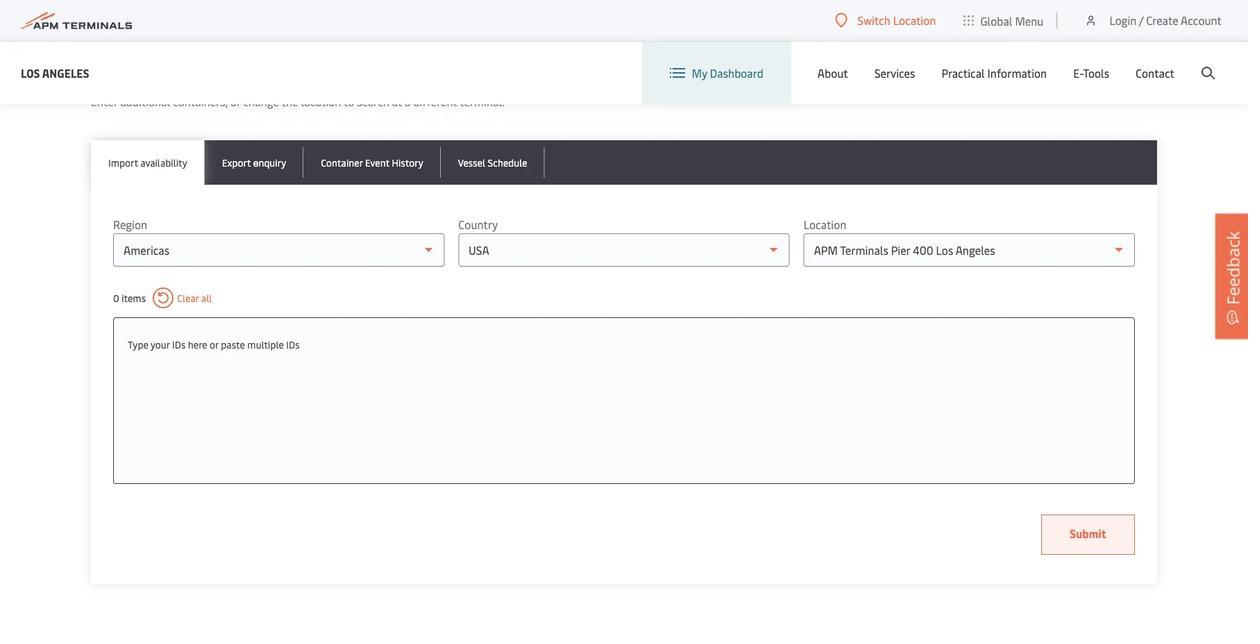 Task type: vqa. For each thing, say whether or not it's contained in the screenshot.
Association
no



Task type: describe. For each thing, give the bounding box(es) containing it.
vessel schedule button
[[441, 140, 545, 185]]

a
[[405, 94, 411, 109]]

export
[[222, 156, 251, 169]]

vessel
[[458, 156, 485, 169]]

import availability
[[108, 156, 187, 169]]

contact button
[[1136, 42, 1175, 104]]

global menu button
[[950, 0, 1058, 41]]

login / create account
[[1110, 13, 1222, 28]]

enter
[[91, 94, 118, 109]]

event
[[365, 156, 390, 169]]

container
[[321, 156, 363, 169]]

switch location button
[[836, 13, 936, 28]]

region
[[113, 217, 147, 232]]

/
[[1139, 13, 1144, 28]]

tab list containing import availability
[[91, 140, 1158, 185]]

los angeles
[[21, 65, 89, 80]]

global
[[981, 13, 1013, 28]]

tools
[[1084, 65, 1110, 80]]

your
[[151, 337, 170, 351]]

export еnquiry button
[[205, 140, 304, 185]]

login
[[1110, 13, 1137, 28]]

containers,
[[173, 94, 228, 109]]

contact
[[1136, 65, 1175, 80]]

switch
[[858, 13, 891, 28]]

dashboard
[[710, 65, 764, 80]]

create
[[1147, 13, 1179, 28]]

1 ids from the left
[[172, 337, 186, 351]]

los
[[21, 65, 40, 80]]

my
[[692, 65, 708, 80]]

schedule
[[488, 156, 528, 169]]

type your ids here or paste multiple ids
[[128, 337, 300, 351]]

e-tools
[[1074, 65, 1110, 80]]

terminal.
[[460, 94, 505, 109]]

angeles
[[42, 65, 89, 80]]

0 horizontal spatial location
[[804, 217, 847, 232]]

about button
[[818, 42, 848, 104]]

e-
[[1074, 65, 1084, 80]]

information
[[988, 65, 1047, 80]]

e-tools button
[[1074, 42, 1110, 104]]

menu
[[1015, 13, 1044, 28]]

login / create account link
[[1084, 0, 1222, 41]]

services
[[875, 65, 915, 80]]

change
[[243, 94, 279, 109]]



Task type: locate. For each thing, give the bounding box(es) containing it.
the
[[282, 94, 298, 109]]

los angeles link
[[21, 64, 89, 82]]

history
[[392, 156, 423, 169]]

tab list
[[91, 140, 1158, 185]]

1 horizontal spatial or
[[230, 94, 241, 109]]

location
[[893, 13, 936, 28], [804, 217, 847, 232]]

0 horizontal spatial ids
[[172, 337, 186, 351]]

clear all button
[[153, 287, 212, 308]]

enter additional containers, or change the location to search at a different terminal.
[[91, 94, 505, 109]]

0 items
[[113, 291, 146, 304]]

about
[[818, 65, 848, 80]]

practical information
[[942, 65, 1047, 80]]

type
[[128, 337, 148, 351]]

0
[[113, 291, 119, 304]]

or right here
[[210, 337, 219, 351]]

different
[[413, 94, 457, 109]]

services button
[[875, 42, 915, 104]]

1 vertical spatial location
[[804, 217, 847, 232]]

paste
[[221, 337, 245, 351]]

or left change on the top
[[230, 94, 241, 109]]

0 vertical spatial or
[[230, 94, 241, 109]]

switch location
[[858, 13, 936, 28]]

1 horizontal spatial location
[[893, 13, 936, 28]]

export еnquiry
[[222, 156, 286, 169]]

to
[[344, 94, 354, 109]]

container event history button
[[304, 140, 441, 185]]

location
[[301, 94, 341, 109]]

submit
[[1070, 526, 1107, 541]]

items
[[122, 291, 146, 304]]

clear
[[177, 291, 199, 304]]

0 horizontal spatial or
[[210, 337, 219, 351]]

1 horizontal spatial ids
[[286, 337, 300, 351]]

search
[[357, 94, 389, 109]]

import
[[108, 156, 138, 169]]

1 vertical spatial or
[[210, 337, 219, 351]]

еnquiry
[[253, 156, 286, 169]]

import availability button
[[91, 140, 205, 185]]

or
[[230, 94, 241, 109], [210, 337, 219, 351]]

0 vertical spatial location
[[893, 13, 936, 28]]

account
[[1181, 13, 1222, 28]]

availability
[[140, 156, 187, 169]]

global menu
[[981, 13, 1044, 28]]

at
[[392, 94, 402, 109]]

practical
[[942, 65, 985, 80]]

my dashboard
[[692, 65, 764, 80]]

clear all
[[177, 291, 212, 304]]

multiple
[[247, 337, 284, 351]]

here
[[188, 337, 207, 351]]

all
[[201, 291, 212, 304]]

practical information button
[[942, 42, 1047, 104]]

None text field
[[128, 332, 1121, 357]]

country
[[459, 217, 498, 232]]

2 ids from the left
[[286, 337, 300, 351]]

feedback
[[1222, 231, 1244, 305]]

additional
[[120, 94, 170, 109]]

ids right multiple
[[286, 337, 300, 351]]

feedback button
[[1216, 214, 1249, 339]]

container event history
[[321, 156, 423, 169]]

ids
[[172, 337, 186, 351], [286, 337, 300, 351]]

submit button
[[1042, 515, 1135, 555]]

my dashboard button
[[670, 42, 764, 104]]

ids right your on the bottom left
[[172, 337, 186, 351]]

vessel schedule
[[458, 156, 528, 169]]

location inside the switch location button
[[893, 13, 936, 28]]



